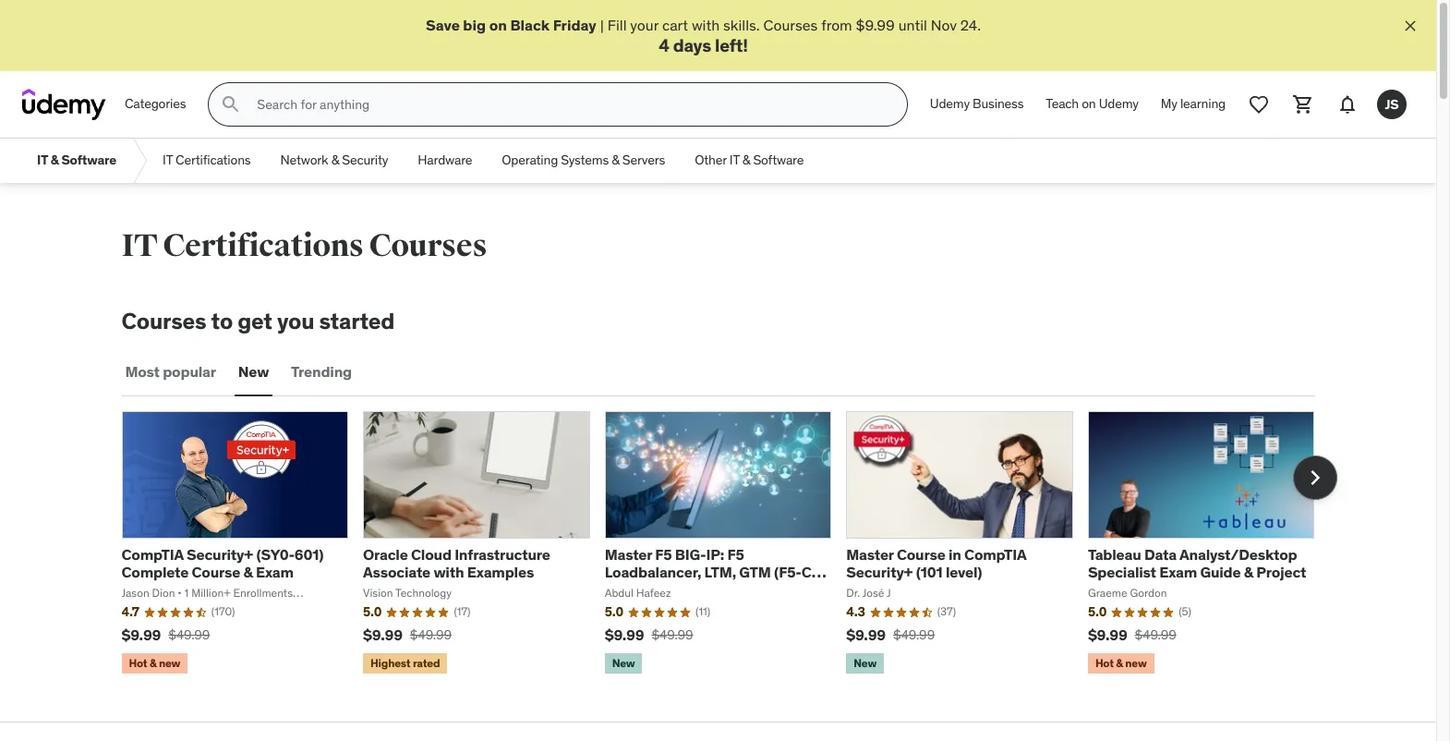 Task type: vqa. For each thing, say whether or not it's contained in the screenshot.
Courses within 'Save big on Black Friday | Fill your cart with skills. Courses from $9.99 until Nov 24. 4 days left!'
yes



Task type: describe. For each thing, give the bounding box(es) containing it.
2 f5 from the left
[[728, 545, 745, 564]]

submit search image
[[220, 94, 242, 116]]

black
[[510, 16, 550, 34]]

oracle cloud infrastructure associate with examples link
[[363, 545, 550, 582]]

gtm
[[740, 563, 771, 582]]

days
[[673, 35, 712, 57]]

comptia security+ (sy0-601) complete course & exam
[[122, 545, 324, 582]]

ca)
[[802, 563, 826, 582]]

js link
[[1370, 82, 1415, 127]]

trending button
[[287, 350, 356, 395]]

on inside save big on black friday | fill your cart with skills. courses from $9.99 until nov 24. 4 days left!
[[489, 16, 507, 34]]

certifications for it certifications
[[176, 152, 251, 169]]

servers
[[623, 152, 665, 169]]

oracle
[[363, 545, 408, 564]]

oracle cloud infrastructure associate with examples
[[363, 545, 550, 582]]

1 udemy from the left
[[930, 96, 970, 112]]

ip:
[[706, 545, 725, 564]]

new button
[[235, 350, 273, 395]]

Search for anything text field
[[254, 89, 885, 120]]

it inside other it & software link
[[730, 152, 740, 169]]

save
[[426, 16, 460, 34]]

it for it certifications
[[163, 152, 173, 169]]

carousel element
[[122, 411, 1338, 678]]

course inside comptia security+ (sy0-601) complete course & exam
[[192, 563, 240, 582]]

cart
[[662, 16, 688, 34]]

security+ inside master course in comptia security+ (101 level)
[[847, 563, 913, 582]]

& inside comptia security+ (sy0-601) complete course & exam
[[243, 563, 253, 582]]

guide
[[1201, 563, 1241, 582]]

24.
[[961, 16, 981, 34]]

specialist
[[1088, 563, 1157, 582]]

it for it & software
[[37, 152, 48, 169]]

most popular
[[125, 363, 216, 381]]

categories button
[[114, 82, 197, 127]]

my
[[1161, 96, 1178, 112]]

hardware
[[418, 152, 473, 169]]

exam inside tableau data analyst/desktop specialist exam guide & project
[[1160, 563, 1198, 582]]

(f5-
[[774, 563, 802, 582]]

$9.99
[[856, 16, 895, 34]]

big
[[463, 16, 486, 34]]

2 software from the left
[[754, 152, 804, 169]]

hardware link
[[403, 139, 487, 183]]

other
[[695, 152, 727, 169]]

in
[[949, 545, 962, 564]]

courses inside save big on black friday | fill your cart with skills. courses from $9.99 until nov 24. 4 days left!
[[764, 16, 818, 34]]

& down udemy image
[[51, 152, 59, 169]]

associate
[[363, 563, 431, 582]]

business
[[973, 96, 1024, 112]]

infrastructure
[[455, 545, 550, 564]]

comptia inside master course in comptia security+ (101 level)
[[965, 545, 1027, 564]]

certifications for it certifications courses
[[163, 227, 364, 265]]

it & software link
[[22, 139, 131, 183]]

operating systems & servers link
[[487, 139, 680, 183]]

systems
[[561, 152, 609, 169]]

project
[[1257, 563, 1307, 582]]

comptia security+ (sy0-601) complete course & exam link
[[122, 545, 324, 582]]

big-
[[675, 545, 706, 564]]

4
[[659, 35, 670, 57]]

other it & software
[[695, 152, 804, 169]]

categories
[[125, 96, 186, 112]]

teach
[[1046, 96, 1079, 112]]

my learning link
[[1150, 82, 1237, 127]]

learning
[[1181, 96, 1226, 112]]

with inside save big on black friday | fill your cart with skills. courses from $9.99 until nov 24. 4 days left!
[[692, 16, 720, 34]]

training
[[605, 581, 660, 599]]

friday
[[553, 16, 597, 34]]

level)
[[946, 563, 983, 582]]

udemy image
[[22, 89, 106, 120]]

left!
[[715, 35, 748, 57]]

next image
[[1301, 463, 1330, 493]]

most
[[125, 363, 160, 381]]

teach on udemy link
[[1035, 82, 1150, 127]]

udemy business link
[[919, 82, 1035, 127]]

network
[[280, 152, 328, 169]]

601)
[[295, 545, 324, 564]]

started
[[319, 307, 395, 336]]

network & security link
[[266, 139, 403, 183]]

close image
[[1402, 17, 1420, 35]]

it certifications link
[[148, 139, 266, 183]]

tableau data analyst/desktop specialist exam guide & project link
[[1088, 545, 1307, 582]]

teach on udemy
[[1046, 96, 1139, 112]]



Task type: locate. For each thing, give the bounding box(es) containing it.
& inside "link"
[[612, 152, 620, 169]]

& left "(sy0-"
[[243, 563, 253, 582]]

1 horizontal spatial f5
[[728, 545, 745, 564]]

software right other
[[754, 152, 804, 169]]

1 software from the left
[[61, 152, 116, 169]]

master
[[605, 545, 652, 564], [847, 545, 894, 564]]

1 horizontal spatial udemy
[[1099, 96, 1139, 112]]

1 vertical spatial certifications
[[163, 227, 364, 265]]

courses up most popular
[[122, 307, 206, 336]]

network & security
[[280, 152, 388, 169]]

ltm,
[[705, 563, 736, 582]]

notifications image
[[1337, 94, 1359, 116]]

0 vertical spatial with
[[692, 16, 720, 34]]

0 horizontal spatial courses
[[122, 307, 206, 336]]

software
[[61, 152, 116, 169], [754, 152, 804, 169]]

with left examples
[[434, 563, 464, 582]]

master inside master course in comptia security+ (101 level)
[[847, 545, 894, 564]]

1 horizontal spatial software
[[754, 152, 804, 169]]

it inside "it & software" link
[[37, 152, 48, 169]]

master course in comptia security+ (101 level)
[[847, 545, 1027, 582]]

cloud
[[411, 545, 452, 564]]

it for it certifications courses
[[122, 227, 157, 265]]

(101
[[916, 563, 943, 582]]

complete
[[122, 563, 189, 582]]

certifications up the courses to get you started
[[163, 227, 364, 265]]

it right arrow pointing to subcategory menu links image on the top
[[163, 152, 173, 169]]

popular
[[163, 363, 216, 381]]

master f5 big-ip: f5 loadbalancer, ltm, gtm (f5-ca) training link
[[605, 545, 827, 599]]

1 exam from the left
[[256, 563, 294, 582]]

0 horizontal spatial comptia
[[122, 545, 184, 564]]

security
[[342, 152, 388, 169]]

f5 left big-
[[655, 545, 672, 564]]

& right other
[[743, 152, 751, 169]]

certifications down submit search image on the left of the page
[[176, 152, 251, 169]]

0 horizontal spatial with
[[434, 563, 464, 582]]

1 horizontal spatial comptia
[[965, 545, 1027, 564]]

f5
[[655, 545, 672, 564], [728, 545, 745, 564]]

software left arrow pointing to subcategory menu links image on the top
[[61, 152, 116, 169]]

master up "training"
[[605, 545, 652, 564]]

most popular button
[[122, 350, 220, 395]]

master right the "ca)"
[[847, 545, 894, 564]]

(sy0-
[[256, 545, 295, 564]]

security+ inside comptia security+ (sy0-601) complete course & exam
[[187, 545, 253, 564]]

course right the complete at the left of the page
[[192, 563, 240, 582]]

loadbalancer,
[[605, 563, 702, 582]]

tableau
[[1088, 545, 1142, 564]]

0 horizontal spatial exam
[[256, 563, 294, 582]]

1 comptia from the left
[[122, 545, 184, 564]]

it certifications
[[163, 152, 251, 169]]

2 udemy from the left
[[1099, 96, 1139, 112]]

exam left guide
[[1160, 563, 1198, 582]]

2 horizontal spatial courses
[[764, 16, 818, 34]]

1 vertical spatial with
[[434, 563, 464, 582]]

examples
[[467, 563, 534, 582]]

1 vertical spatial courses
[[369, 227, 487, 265]]

security+
[[187, 545, 253, 564], [847, 563, 913, 582]]

2 vertical spatial courses
[[122, 307, 206, 336]]

it
[[37, 152, 48, 169], [163, 152, 173, 169], [730, 152, 740, 169], [122, 227, 157, 265]]

save big on black friday | fill your cart with skills. courses from $9.99 until nov 24. 4 days left!
[[426, 16, 981, 57]]

with inside oracle cloud infrastructure associate with examples
[[434, 563, 464, 582]]

&
[[51, 152, 59, 169], [331, 152, 339, 169], [612, 152, 620, 169], [743, 152, 751, 169], [243, 563, 253, 582], [1245, 563, 1254, 582]]

skills.
[[724, 16, 760, 34]]

it down arrow pointing to subcategory menu links image on the top
[[122, 227, 157, 265]]

0 vertical spatial courses
[[764, 16, 818, 34]]

courses to get you started
[[122, 307, 395, 336]]

it & software
[[37, 152, 116, 169]]

udemy left my
[[1099, 96, 1139, 112]]

0 horizontal spatial f5
[[655, 545, 672, 564]]

0 horizontal spatial course
[[192, 563, 240, 582]]

2 exam from the left
[[1160, 563, 1198, 582]]

get
[[238, 307, 272, 336]]

operating systems & servers
[[502, 152, 665, 169]]

0 vertical spatial certifications
[[176, 152, 251, 169]]

on right big on the left top of the page
[[489, 16, 507, 34]]

0 horizontal spatial udemy
[[930, 96, 970, 112]]

shopping cart with 0 items image
[[1293, 94, 1315, 116]]

other it & software link
[[680, 139, 819, 183]]

1 horizontal spatial master
[[847, 545, 894, 564]]

on right teach
[[1082, 96, 1096, 112]]

1 master from the left
[[605, 545, 652, 564]]

udemy left business
[[930, 96, 970, 112]]

until
[[899, 16, 928, 34]]

your
[[631, 16, 659, 34]]

udemy business
[[930, 96, 1024, 112]]

2 master from the left
[[847, 545, 894, 564]]

master for master f5 big-ip: f5 loadbalancer, ltm, gtm (f5-ca) training
[[605, 545, 652, 564]]

1 horizontal spatial course
[[897, 545, 946, 564]]

0 horizontal spatial master
[[605, 545, 652, 564]]

& left the servers
[[612, 152, 620, 169]]

certifications
[[176, 152, 251, 169], [163, 227, 364, 265]]

0 vertical spatial on
[[489, 16, 507, 34]]

master inside master f5 big-ip: f5 loadbalancer, ltm, gtm (f5-ca) training
[[605, 545, 652, 564]]

1 f5 from the left
[[655, 545, 672, 564]]

& left security
[[331, 152, 339, 169]]

trending
[[291, 363, 352, 381]]

course left in
[[897, 545, 946, 564]]

analyst/desktop
[[1180, 545, 1298, 564]]

2 comptia from the left
[[965, 545, 1027, 564]]

it down udemy image
[[37, 152, 48, 169]]

0 horizontal spatial on
[[489, 16, 507, 34]]

& inside tableau data analyst/desktop specialist exam guide & project
[[1245, 563, 1254, 582]]

1 vertical spatial on
[[1082, 96, 1096, 112]]

f5 right ip:
[[728, 545, 745, 564]]

courses left from
[[764, 16, 818, 34]]

data
[[1145, 545, 1177, 564]]

1 horizontal spatial security+
[[847, 563, 913, 582]]

exam left 601)
[[256, 563, 294, 582]]

exam inside comptia security+ (sy0-601) complete course & exam
[[256, 563, 294, 582]]

comptia inside comptia security+ (sy0-601) complete course & exam
[[122, 545, 184, 564]]

wishlist image
[[1248, 94, 1271, 116]]

courses down hardware link
[[369, 227, 487, 265]]

master for master course in comptia security+ (101 level)
[[847, 545, 894, 564]]

fill
[[608, 16, 627, 34]]

security+ left (101
[[847, 563, 913, 582]]

my learning
[[1161, 96, 1226, 112]]

master course in comptia security+ (101 level) link
[[847, 545, 1027, 582]]

0 horizontal spatial software
[[61, 152, 116, 169]]

operating
[[502, 152, 558, 169]]

to
[[211, 307, 233, 336]]

with up days
[[692, 16, 720, 34]]

master f5 big-ip: f5 loadbalancer, ltm, gtm (f5-ca) training
[[605, 545, 826, 599]]

courses
[[764, 16, 818, 34], [369, 227, 487, 265], [122, 307, 206, 336]]

1 horizontal spatial with
[[692, 16, 720, 34]]

exam
[[256, 563, 294, 582], [1160, 563, 1198, 582]]

new
[[238, 363, 269, 381]]

1 horizontal spatial exam
[[1160, 563, 1198, 582]]

it certifications courses
[[122, 227, 487, 265]]

udemy
[[930, 96, 970, 112], [1099, 96, 1139, 112]]

tableau data analyst/desktop specialist exam guide & project
[[1088, 545, 1307, 582]]

from
[[822, 16, 853, 34]]

1 horizontal spatial on
[[1082, 96, 1096, 112]]

it inside it certifications link
[[163, 152, 173, 169]]

comptia
[[122, 545, 184, 564], [965, 545, 1027, 564]]

you
[[277, 307, 315, 336]]

|
[[600, 16, 604, 34]]

arrow pointing to subcategory menu links image
[[131, 139, 148, 183]]

nov
[[931, 16, 957, 34]]

js
[[1386, 96, 1399, 113]]

0 horizontal spatial security+
[[187, 545, 253, 564]]

it right other
[[730, 152, 740, 169]]

course inside master course in comptia security+ (101 level)
[[897, 545, 946, 564]]

security+ left "(sy0-"
[[187, 545, 253, 564]]

1 horizontal spatial courses
[[369, 227, 487, 265]]

& right guide
[[1245, 563, 1254, 582]]



